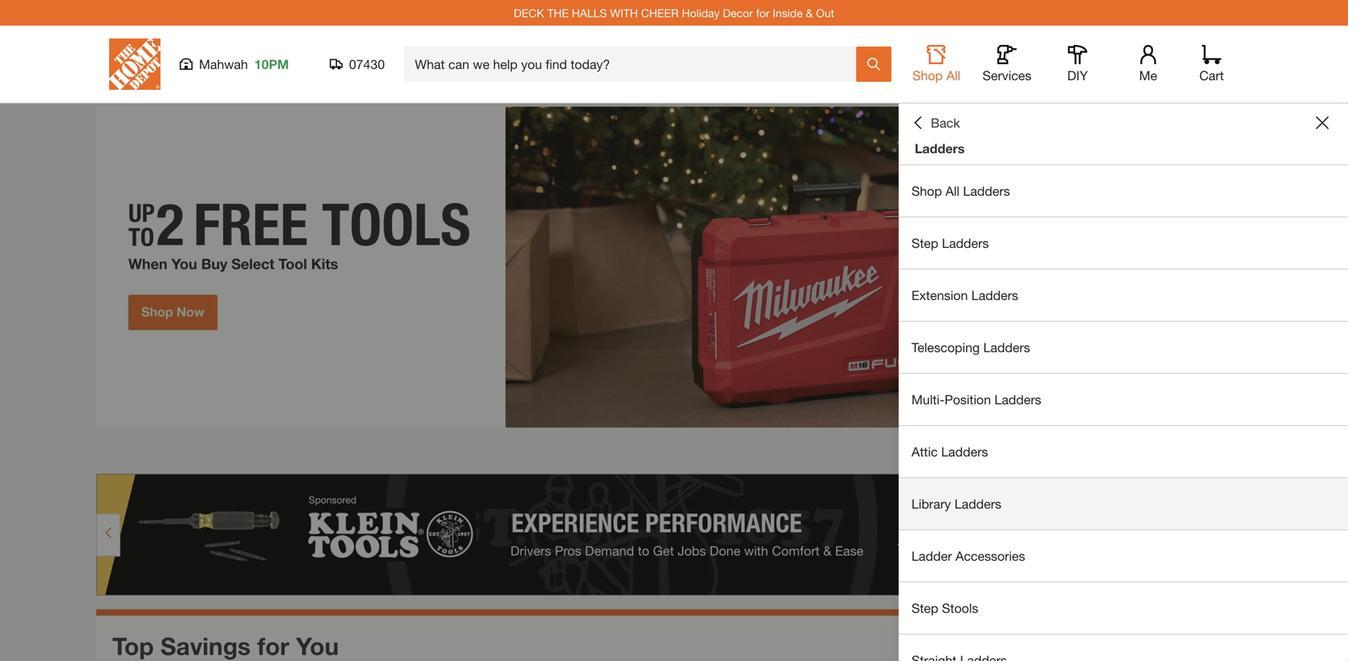 Task type: locate. For each thing, give the bounding box(es) containing it.
shop all ladders link
[[899, 165, 1349, 217]]

feedback link image
[[1327, 271, 1349, 358]]

ladders inside "link"
[[984, 340, 1031, 355]]

0 vertical spatial step
[[912, 236, 939, 251]]

menu
[[899, 165, 1349, 662]]

0 vertical spatial shop
[[913, 68, 943, 83]]

shop all button
[[911, 45, 963, 83]]

step ladders link
[[899, 218, 1349, 269]]

1 horizontal spatial for
[[756, 6, 770, 19]]

1 vertical spatial for
[[257, 632, 290, 661]]

cart
[[1200, 68, 1225, 83]]

0 vertical spatial for
[[756, 6, 770, 19]]

ladders right the extension
[[972, 288, 1019, 303]]

cart link
[[1195, 45, 1230, 83]]

extension ladders
[[912, 288, 1019, 303]]

all up back
[[947, 68, 961, 83]]

shop inside button
[[913, 68, 943, 83]]

ladders up multi-position ladders
[[984, 340, 1031, 355]]

1 vertical spatial shop
[[912, 183, 942, 199]]

step left stools
[[912, 601, 939, 616]]

shop up back button
[[913, 68, 943, 83]]

shop inside menu
[[912, 183, 942, 199]]

drawer close image
[[1317, 116, 1330, 129]]

deck the halls with cheer holiday decor for inside & out
[[514, 6, 835, 19]]

for left 'inside'
[[756, 6, 770, 19]]

diy button
[[1053, 45, 1104, 83]]

shop for shop all
[[913, 68, 943, 83]]

extension ladders link
[[899, 270, 1349, 321]]

shop up step ladders
[[912, 183, 942, 199]]

for left you at the bottom left of page
[[257, 632, 290, 661]]

0 vertical spatial all
[[947, 68, 961, 83]]

ladders up step ladders
[[964, 183, 1011, 199]]

top
[[112, 632, 154, 661]]

&
[[806, 6, 813, 19]]

shop for shop all ladders
[[912, 183, 942, 199]]

all up step ladders
[[946, 183, 960, 199]]

savings
[[161, 632, 251, 661]]

2 step from the top
[[912, 601, 939, 616]]

mahwah
[[199, 57, 248, 72]]

stools
[[942, 601, 979, 616]]

telescoping ladders link
[[899, 322, 1349, 373]]

step up the extension
[[912, 236, 939, 251]]

extension
[[912, 288, 968, 303]]

for
[[756, 6, 770, 19], [257, 632, 290, 661]]

ladders
[[915, 141, 965, 156], [964, 183, 1011, 199], [942, 236, 989, 251], [972, 288, 1019, 303], [984, 340, 1031, 355], [995, 392, 1042, 407], [942, 444, 989, 460], [955, 497, 1002, 512]]

library ladders
[[912, 497, 1002, 512]]

step
[[912, 236, 939, 251], [912, 601, 939, 616]]

all inside button
[[947, 68, 961, 83]]

ladders up extension ladders
[[942, 236, 989, 251]]

all
[[947, 68, 961, 83], [946, 183, 960, 199]]

back button
[[912, 115, 961, 131]]

the
[[548, 6, 569, 19]]

accessories
[[956, 549, 1026, 564]]

07430
[[349, 57, 385, 72]]

shop
[[913, 68, 943, 83], [912, 183, 942, 199]]

you
[[296, 632, 339, 661]]

1 step from the top
[[912, 236, 939, 251]]

services
[[983, 68, 1032, 83]]

1 vertical spatial all
[[946, 183, 960, 199]]

shop all
[[913, 68, 961, 83]]

multi-position ladders
[[912, 392, 1042, 407]]

1 vertical spatial step
[[912, 601, 939, 616]]

ladders right position
[[995, 392, 1042, 407]]



Task type: describe. For each thing, give the bounding box(es) containing it.
inside
[[773, 6, 803, 19]]

07430 button
[[330, 56, 385, 72]]

10pm
[[255, 57, 289, 72]]

telescoping
[[912, 340, 980, 355]]

ladder accessories link
[[899, 531, 1349, 582]]

top savings for you
[[112, 632, 339, 661]]

holiday
[[682, 6, 720, 19]]

multi-
[[912, 392, 945, 407]]

0 horizontal spatial for
[[257, 632, 290, 661]]

step for step ladders
[[912, 236, 939, 251]]

mahwah 10pm
[[199, 57, 289, 72]]

telescoping ladders
[[912, 340, 1031, 355]]

multi-position ladders link
[[899, 374, 1349, 426]]

ladders right library
[[955, 497, 1002, 512]]

me button
[[1123, 45, 1175, 83]]

step for step stools
[[912, 601, 939, 616]]

deck
[[514, 6, 544, 19]]

What can we help you find today? search field
[[415, 47, 856, 81]]

step stools link
[[899, 583, 1349, 634]]

library
[[912, 497, 952, 512]]

halls
[[572, 6, 607, 19]]

ladders down back button
[[915, 141, 965, 156]]

the home depot logo image
[[109, 39, 161, 90]]

attic
[[912, 444, 938, 460]]

with
[[610, 6, 638, 19]]

step ladders
[[912, 236, 989, 251]]

diy
[[1068, 68, 1089, 83]]

step stools
[[912, 601, 979, 616]]

ladder
[[912, 549, 952, 564]]

attic ladders
[[912, 444, 989, 460]]

decor
[[723, 6, 753, 19]]

deck the halls with cheer holiday decor for inside & out link
[[514, 6, 835, 19]]

attic ladders link
[[899, 426, 1349, 478]]

menu containing shop all ladders
[[899, 165, 1349, 662]]

image for 30nov2023-hp-bau-mw44-45 image
[[96, 107, 1252, 428]]

cheer
[[641, 6, 679, 19]]

position
[[945, 392, 992, 407]]

shop all ladders
[[912, 183, 1011, 199]]

ladder accessories
[[912, 549, 1026, 564]]

me
[[1140, 68, 1158, 83]]

library ladders link
[[899, 478, 1349, 530]]

all for shop all ladders
[[946, 183, 960, 199]]

all for shop all
[[947, 68, 961, 83]]

back
[[931, 115, 961, 130]]

services button
[[982, 45, 1033, 83]]

ladders right attic
[[942, 444, 989, 460]]

out
[[816, 6, 835, 19]]



Task type: vqa. For each thing, say whether or not it's contained in the screenshot.
07430
yes



